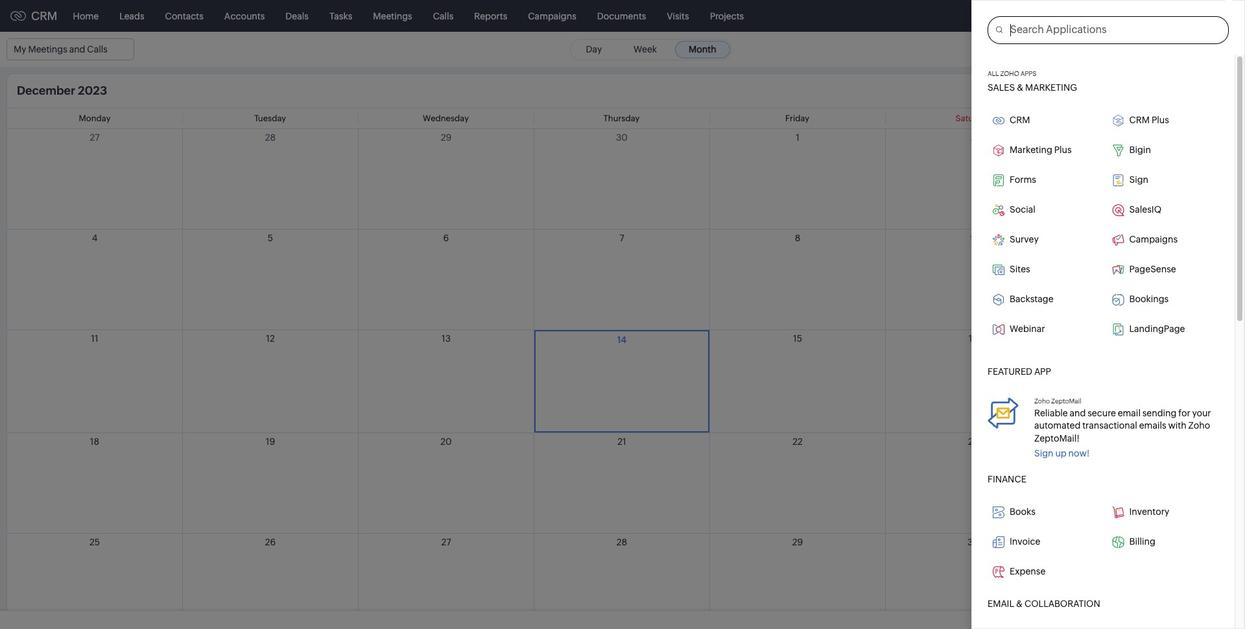Task type: describe. For each thing, give the bounding box(es) containing it.
1 horizontal spatial sign
[[1129, 174, 1148, 185]]

your
[[1192, 408, 1211, 418]]

survey link
[[988, 229, 1099, 251]]

up
[[1055, 448, 1067, 458]]

1 vertical spatial &
[[1016, 598, 1023, 609]]

bookings
[[1129, 294, 1169, 304]]

0 horizontal spatial 30
[[616, 132, 628, 143]]

16
[[969, 333, 978, 344]]

with
[[1168, 420, 1186, 431]]

0 vertical spatial crm link
[[10, 9, 57, 23]]

my
[[14, 44, 26, 54]]

sign up now! link
[[1034, 448, 1090, 458]]

contacts
[[165, 11, 204, 21]]

inventory link
[[1107, 501, 1219, 523]]

december 2023
[[17, 84, 107, 97]]

19
[[266, 436, 275, 447]]

1 vertical spatial 30
[[968, 537, 979, 547]]

leads
[[119, 11, 144, 21]]

14
[[617, 335, 627, 345]]

contacts link
[[155, 0, 214, 31]]

finance
[[988, 474, 1026, 484]]

15
[[793, 333, 802, 344]]

calls link
[[423, 0, 464, 31]]

featured
[[988, 366, 1032, 377]]

free
[[994, 6, 1011, 16]]

sign link
[[1107, 169, 1219, 191]]

email
[[1118, 408, 1141, 418]]

sites link
[[988, 259, 1099, 281]]

now!
[[1068, 448, 1090, 458]]

landingpage
[[1129, 323, 1185, 334]]

visits link
[[657, 0, 699, 31]]

backstage
[[1010, 294, 1053, 304]]

11
[[91, 333, 98, 344]]

salesiq
[[1129, 204, 1161, 215]]

apps
[[1021, 70, 1037, 77]]

featured app
[[988, 366, 1051, 377]]

my meetings and calls
[[14, 44, 108, 54]]

projects
[[710, 11, 744, 21]]

9
[[971, 233, 976, 243]]

collaboration
[[1025, 598, 1100, 609]]

2023
[[78, 84, 107, 97]]

week
[[634, 44, 657, 54]]

reports
[[474, 11, 507, 21]]

0 vertical spatial calls
[[433, 11, 453, 21]]

app
[[1034, 366, 1051, 377]]

marketing plus
[[1010, 144, 1072, 155]]

0 horizontal spatial meetings
[[28, 44, 67, 54]]

landingpage link
[[1107, 318, 1219, 340]]

day
[[586, 44, 602, 54]]

2 horizontal spatial zoho
[[1188, 420, 1210, 431]]

backstage link
[[988, 288, 1099, 310]]

zoho zeptomail image
[[988, 397, 1019, 429]]

automated
[[1034, 420, 1081, 431]]

saturday
[[956, 113, 990, 123]]

documents link
[[587, 0, 657, 31]]

tuesday
[[254, 113, 286, 123]]

billing
[[1129, 536, 1156, 546]]

1 vertical spatial 28
[[617, 537, 627, 547]]

10
[[1144, 233, 1154, 243]]

all
[[988, 70, 999, 77]]

5
[[268, 233, 273, 243]]

sales
[[988, 82, 1015, 93]]

month
[[689, 44, 716, 54]]

books
[[1010, 506, 1035, 517]]

0 horizontal spatial 28
[[265, 132, 276, 143]]

and inside zoho zeptomail reliable and secure email sending for your automated transactional emails with zoho zeptomail! sign up now!
[[1070, 408, 1086, 418]]

invoice
[[1010, 536, 1040, 546]]

sign inside zoho zeptomail reliable and secure email sending for your automated transactional emails with zoho zeptomail! sign up now!
[[1034, 448, 1053, 458]]

1 vertical spatial crm link
[[988, 109, 1099, 132]]

survey
[[1010, 234, 1039, 244]]

0 horizontal spatial 29
[[441, 132, 452, 143]]

reliable
[[1034, 408, 1068, 418]]

options
[[1176, 44, 1210, 54]]

26
[[265, 537, 276, 547]]

31
[[1145, 537, 1154, 547]]

campaigns link for reports link
[[518, 0, 587, 31]]

expense link
[[988, 561, 1099, 583]]

plus for marketing plus
[[1054, 144, 1072, 155]]

1
[[796, 132, 799, 143]]

leads link
[[109, 0, 155, 31]]

1 vertical spatial zoho
[[1034, 397, 1050, 405]]

day link
[[572, 41, 616, 58]]

crm for top crm link
[[31, 9, 57, 23]]

transactional
[[1082, 420, 1137, 431]]

campaigns link for survey link
[[1107, 229, 1219, 251]]

meetings inside meetings link
[[373, 11, 412, 21]]

for
[[1178, 408, 1190, 418]]



Task type: vqa. For each thing, say whether or not it's contained in the screenshot.
rightmost 30
yes



Task type: locate. For each thing, give the bounding box(es) containing it.
1 horizontal spatial and
[[1070, 408, 1086, 418]]

wednesday
[[423, 113, 469, 123]]

zoho down your
[[1188, 420, 1210, 431]]

and down zeptomail
[[1070, 408, 1086, 418]]

0 vertical spatial meetings
[[373, 11, 412, 21]]

0 vertical spatial and
[[69, 44, 85, 54]]

visits
[[667, 11, 689, 21]]

1 vertical spatial campaigns link
[[1107, 229, 1219, 251]]

crm up my meetings and calls at left top
[[31, 9, 57, 23]]

meetings left calls link
[[373, 11, 412, 21]]

crm link up my
[[10, 9, 57, 23]]

1 vertical spatial calls
[[87, 44, 108, 54]]

1 horizontal spatial 28
[[617, 537, 627, 547]]

sign left the up
[[1034, 448, 1053, 458]]

2
[[971, 132, 976, 143]]

& inside all zoho apps sales & marketing
[[1017, 82, 1023, 93]]

1 vertical spatial campaigns
[[1129, 234, 1178, 244]]

plus inside "crm plus" link
[[1152, 115, 1169, 125]]

1 horizontal spatial crm link
[[988, 109, 1099, 132]]

0 horizontal spatial campaigns
[[528, 11, 576, 21]]

crm link up 'marketing plus'
[[988, 109, 1099, 132]]

& down "apps" at the top right of the page
[[1017, 82, 1023, 93]]

create
[[1114, 44, 1143, 54]]

25
[[89, 537, 100, 547]]

meetings right my
[[28, 44, 67, 54]]

0 vertical spatial marketing
[[1025, 82, 1077, 93]]

home link
[[63, 0, 109, 31]]

forms link
[[988, 169, 1099, 191]]

plus
[[1152, 115, 1169, 125], [1054, 144, 1072, 155]]

0 horizontal spatial calls
[[87, 44, 108, 54]]

crm plus
[[1129, 115, 1169, 125]]

thursday
[[603, 113, 640, 123]]

1 horizontal spatial plus
[[1152, 115, 1169, 125]]

6
[[443, 233, 449, 243]]

zoho up reliable
[[1034, 397, 1050, 405]]

webinar link
[[988, 318, 1099, 340]]

accounts
[[224, 11, 265, 21]]

22
[[793, 436, 803, 447]]

0 vertical spatial 29
[[441, 132, 452, 143]]

13
[[442, 333, 451, 344]]

0 vertical spatial 30
[[616, 132, 628, 143]]

crm for crm link to the bottom
[[1010, 115, 1030, 125]]

0 vertical spatial zoho
[[1000, 70, 1019, 77]]

crm up 'marketing plus'
[[1010, 115, 1030, 125]]

1 horizontal spatial calls
[[433, 11, 453, 21]]

expense
[[1010, 566, 1046, 576]]

calls down home link
[[87, 44, 108, 54]]

2 vertical spatial zoho
[[1188, 420, 1210, 431]]

marketing
[[1025, 82, 1077, 93], [1010, 144, 1052, 155]]

bookings link
[[1107, 288, 1219, 310]]

projects link
[[699, 0, 754, 31]]

email & collaboration
[[988, 598, 1100, 609]]

sites
[[1010, 264, 1030, 274]]

free upgrade
[[984, 6, 1021, 25]]

monday
[[79, 113, 111, 123]]

inventory
[[1129, 506, 1169, 517]]

18
[[90, 436, 99, 447]]

deals link
[[275, 0, 319, 31]]

1 vertical spatial 29
[[792, 537, 803, 547]]

1 vertical spatial sign
[[1034, 448, 1053, 458]]

0 horizontal spatial crm link
[[10, 9, 57, 23]]

0 vertical spatial plus
[[1152, 115, 1169, 125]]

0 vertical spatial campaigns
[[528, 11, 576, 21]]

8
[[795, 233, 800, 243]]

crm
[[31, 9, 57, 23], [1010, 115, 1030, 125], [1129, 115, 1150, 125]]

4
[[92, 233, 98, 243]]

1 horizontal spatial 27
[[441, 537, 451, 547]]

marketing inside all zoho apps sales & marketing
[[1025, 82, 1077, 93]]

1 horizontal spatial campaigns
[[1129, 234, 1178, 244]]

upgrade
[[984, 16, 1021, 25]]

accounts link
[[214, 0, 275, 31]]

pagesense link
[[1107, 259, 1219, 281]]

0 vertical spatial &
[[1017, 82, 1023, 93]]

30 down thursday on the top of page
[[616, 132, 628, 143]]

deals
[[286, 11, 309, 21]]

crm inside "crm plus" link
[[1129, 115, 1150, 125]]

sign down bigin
[[1129, 174, 1148, 185]]

sign
[[1129, 174, 1148, 185], [1034, 448, 1053, 458]]

plus for crm plus
[[1152, 115, 1169, 125]]

friday
[[785, 113, 809, 123]]

0 horizontal spatial sign
[[1034, 448, 1053, 458]]

1 horizontal spatial zoho
[[1034, 397, 1050, 405]]

Search Applications text field
[[1003, 17, 1228, 43]]

0 horizontal spatial plus
[[1054, 144, 1072, 155]]

1 horizontal spatial 30
[[968, 537, 979, 547]]

tasks
[[329, 11, 352, 21]]

plus up bigin link
[[1152, 115, 1169, 125]]

zoho inside all zoho apps sales & marketing
[[1000, 70, 1019, 77]]

0 horizontal spatial campaigns link
[[518, 0, 587, 31]]

december
[[17, 84, 75, 97]]

& right email
[[1016, 598, 1023, 609]]

all zoho apps sales & marketing
[[988, 70, 1077, 93]]

1 vertical spatial 27
[[441, 537, 451, 547]]

billing link
[[1107, 531, 1219, 553]]

29
[[441, 132, 452, 143], [792, 537, 803, 547]]

month link
[[675, 41, 730, 58]]

0 horizontal spatial zoho
[[1000, 70, 1019, 77]]

zoho
[[1000, 70, 1019, 77], [1034, 397, 1050, 405], [1188, 420, 1210, 431]]

marketing up the 'forms'
[[1010, 144, 1052, 155]]

crm inside crm link
[[1010, 115, 1030, 125]]

0 horizontal spatial 27
[[90, 132, 100, 143]]

1 horizontal spatial 29
[[792, 537, 803, 547]]

1 horizontal spatial meetings
[[373, 11, 412, 21]]

emails
[[1139, 420, 1166, 431]]

bigin
[[1129, 144, 1151, 155]]

webinar
[[1010, 323, 1045, 334]]

crm plus link
[[1107, 109, 1219, 132]]

&
[[1017, 82, 1023, 93], [1016, 598, 1023, 609]]

campaigns link down salesiq link
[[1107, 229, 1219, 251]]

campaigns
[[528, 11, 576, 21], [1129, 234, 1178, 244]]

1 horizontal spatial crm
[[1010, 115, 1030, 125]]

invoice link
[[988, 531, 1099, 553]]

books link
[[988, 501, 1099, 523]]

and down home
[[69, 44, 85, 54]]

0 vertical spatial 28
[[265, 132, 276, 143]]

21
[[617, 436, 626, 447]]

plus up forms link
[[1054, 144, 1072, 155]]

0 vertical spatial campaigns link
[[518, 0, 587, 31]]

campaigns up day link
[[528, 11, 576, 21]]

0 horizontal spatial and
[[69, 44, 85, 54]]

bigin link
[[1107, 139, 1219, 161]]

zeptomail
[[1051, 397, 1081, 405]]

marketing down "apps" at the top right of the page
[[1025, 82, 1077, 93]]

23
[[968, 436, 979, 447]]

crm link
[[10, 9, 57, 23], [988, 109, 1099, 132]]

1 vertical spatial plus
[[1054, 144, 1072, 155]]

17
[[1145, 333, 1154, 344]]

30 left 'invoice'
[[968, 537, 979, 547]]

crm up bigin
[[1129, 115, 1150, 125]]

1 vertical spatial marketing
[[1010, 144, 1052, 155]]

calls left reports
[[433, 11, 453, 21]]

week link
[[620, 41, 671, 58]]

0 vertical spatial 27
[[90, 132, 100, 143]]

plus inside marketing plus link
[[1054, 144, 1072, 155]]

campaigns up the "pagesense"
[[1129, 234, 1178, 244]]

0 vertical spatial sign
[[1129, 174, 1148, 185]]

pagesense
[[1129, 264, 1176, 274]]

0 horizontal spatial crm
[[31, 9, 57, 23]]

meetings
[[373, 11, 412, 21], [28, 44, 67, 54]]

salesiq link
[[1107, 199, 1219, 221]]

social link
[[988, 199, 1099, 221]]

2 horizontal spatial crm
[[1129, 115, 1150, 125]]

1 vertical spatial meetings
[[28, 44, 67, 54]]

zoho up sales
[[1000, 70, 1019, 77]]

1 horizontal spatial campaigns link
[[1107, 229, 1219, 251]]

documents
[[597, 11, 646, 21]]

social
[[1010, 204, 1035, 215]]

campaigns link up day
[[518, 0, 587, 31]]

1 vertical spatial and
[[1070, 408, 1086, 418]]

sunday
[[1135, 113, 1164, 123]]



